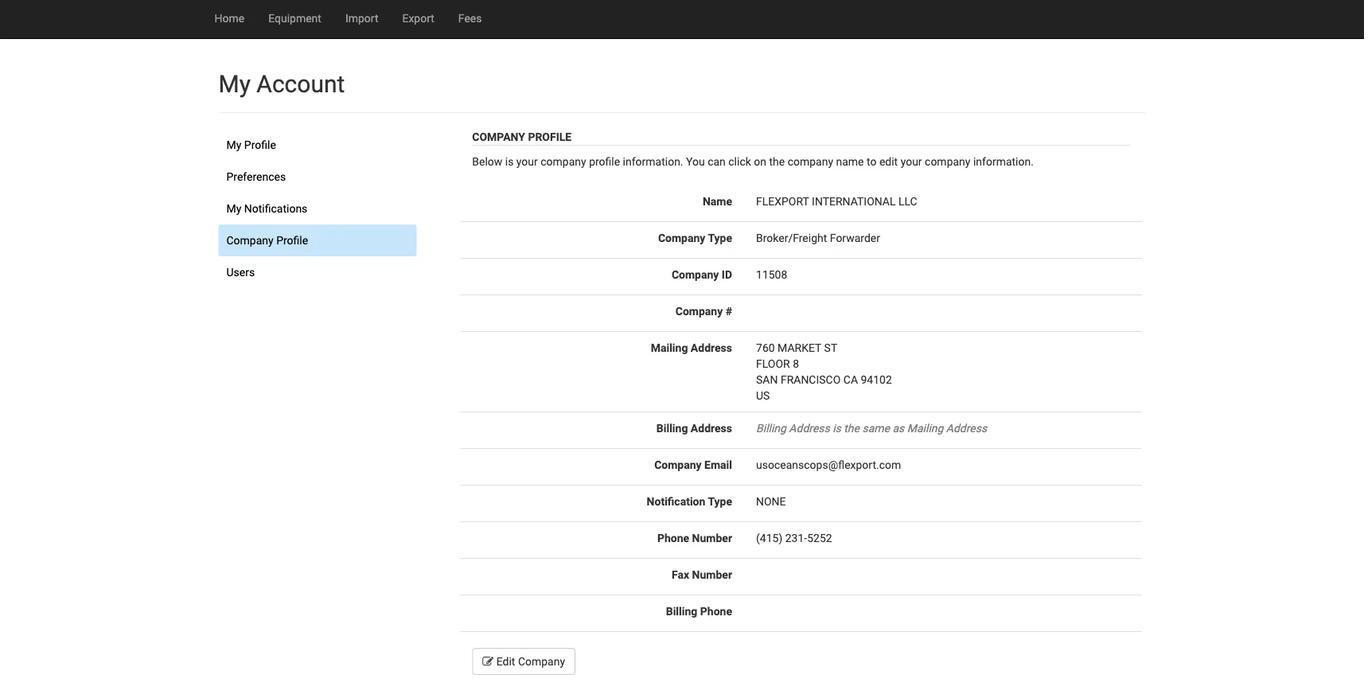 Task type: describe. For each thing, give the bounding box(es) containing it.
pencil square o image
[[483, 656, 494, 667]]

1 horizontal spatial profile
[[276, 234, 308, 247]]

0 vertical spatial mailing
[[651, 341, 688, 354]]

company #
[[676, 305, 733, 318]]

11508
[[756, 268, 788, 281]]

usoceanscops@flexport.com
[[756, 458, 902, 471]]

fees button
[[447, 0, 494, 38]]

us
[[756, 389, 770, 402]]

san
[[756, 373, 778, 386]]

2 your from the left
[[901, 155, 923, 168]]

mailing address
[[651, 341, 733, 354]]

0 vertical spatial phone
[[658, 532, 690, 545]]

notification type
[[647, 495, 733, 508]]

fax
[[672, 568, 690, 581]]

id
[[722, 268, 733, 281]]

5252
[[808, 532, 833, 545]]

export button
[[391, 0, 447, 38]]

phone number
[[658, 532, 733, 545]]

st
[[825, 341, 838, 354]]

2 company from the left
[[788, 155, 834, 168]]

fees
[[459, 12, 482, 25]]

company up the below
[[472, 130, 525, 143]]

my profile
[[227, 138, 276, 151]]

same
[[863, 422, 890, 435]]

1 information. from the left
[[623, 155, 684, 168]]

my notifications
[[227, 202, 308, 215]]

profile for below is your company profile information. you can click on the company name to edit your company information.
[[528, 130, 572, 143]]

equipment
[[268, 12, 322, 25]]

on
[[754, 155, 767, 168]]

1 company from the left
[[541, 155, 587, 168]]

company inside 'edit company' button
[[518, 655, 565, 668]]

my account
[[219, 70, 345, 98]]

account
[[257, 70, 345, 98]]

edit
[[880, 155, 898, 168]]

flexport
[[756, 195, 810, 208]]

company up users at the top of page
[[227, 234, 274, 247]]

1 vertical spatial is
[[833, 422, 842, 435]]

billing address
[[657, 422, 733, 435]]

users
[[227, 266, 255, 279]]

number for fax number
[[692, 568, 733, 581]]

billing for billing phone
[[666, 605, 698, 618]]

company id
[[672, 268, 733, 281]]

profile for preferences
[[244, 138, 276, 151]]

company type
[[658, 231, 733, 244]]

type for notification type
[[708, 495, 733, 508]]

address right as
[[947, 422, 988, 435]]

company left "#"
[[676, 305, 723, 318]]

floor
[[756, 357, 790, 370]]

my for my profile
[[227, 138, 242, 151]]

import
[[346, 12, 379, 25]]

3 company from the left
[[925, 155, 971, 168]]

address for billing address is the same as mailing address
[[789, 422, 830, 435]]

my for my notifications
[[227, 202, 242, 215]]

market
[[778, 341, 822, 354]]

fax number
[[672, 568, 733, 581]]

type for company type
[[708, 231, 733, 244]]



Task type: vqa. For each thing, say whether or not it's contained in the screenshot.
name
yes



Task type: locate. For each thing, give the bounding box(es) containing it.
1 vertical spatial phone
[[701, 605, 733, 618]]

0 vertical spatial is
[[505, 155, 514, 168]]

company left profile
[[541, 155, 587, 168]]

1 horizontal spatial phone
[[701, 605, 733, 618]]

1 vertical spatial my
[[227, 138, 242, 151]]

0 horizontal spatial company profile
[[227, 234, 308, 247]]

billing address is the same as mailing address
[[756, 422, 988, 435]]

francisco ca 94102
[[781, 373, 892, 386]]

flexport international llc
[[756, 195, 918, 208]]

is right the below
[[505, 155, 514, 168]]

0 horizontal spatial the
[[770, 155, 785, 168]]

1 vertical spatial company profile
[[227, 234, 308, 247]]

notification
[[647, 495, 706, 508]]

my
[[219, 70, 251, 98], [227, 138, 242, 151], [227, 202, 242, 215]]

number for phone number
[[692, 532, 733, 545]]

phone
[[658, 532, 690, 545], [701, 605, 733, 618]]

the left same on the right bottom
[[844, 422, 860, 435]]

billing up company email
[[657, 422, 688, 435]]

address up email
[[691, 422, 733, 435]]

profile
[[589, 155, 620, 168]]

your right edit
[[901, 155, 923, 168]]

international
[[812, 195, 896, 208]]

number right fax
[[692, 568, 733, 581]]

2 type from the top
[[708, 495, 733, 508]]

is
[[505, 155, 514, 168], [833, 422, 842, 435]]

1 horizontal spatial company
[[788, 155, 834, 168]]

0 horizontal spatial phone
[[658, 532, 690, 545]]

export
[[402, 12, 435, 25]]

#
[[726, 305, 733, 318]]

billing down us
[[756, 422, 787, 435]]

(415) 231-5252
[[756, 532, 833, 545]]

760 market st floor 8 san francisco ca 94102 us
[[756, 341, 892, 402]]

information.
[[623, 155, 684, 168], [974, 155, 1034, 168]]

0 vertical spatial number
[[692, 532, 733, 545]]

broker/freight forwarder
[[756, 231, 881, 244]]

my for my account
[[219, 70, 251, 98]]

none
[[756, 495, 786, 508]]

1 horizontal spatial your
[[901, 155, 923, 168]]

to
[[867, 155, 877, 168]]

name
[[836, 155, 864, 168]]

your right the below
[[517, 155, 538, 168]]

company right edit
[[518, 655, 565, 668]]

1 vertical spatial number
[[692, 568, 733, 581]]

address
[[691, 341, 733, 354], [691, 422, 733, 435], [789, 422, 830, 435], [947, 422, 988, 435]]

company
[[541, 155, 587, 168], [788, 155, 834, 168], [925, 155, 971, 168]]

billing
[[657, 422, 688, 435], [756, 422, 787, 435], [666, 605, 698, 618]]

0 horizontal spatial information.
[[623, 155, 684, 168]]

broker/freight
[[756, 231, 828, 244]]

0 vertical spatial my
[[219, 70, 251, 98]]

type down email
[[708, 495, 733, 508]]

0 horizontal spatial profile
[[244, 138, 276, 151]]

mailing down company #
[[651, 341, 688, 354]]

1 your from the left
[[517, 155, 538, 168]]

billing for billing address
[[657, 422, 688, 435]]

is up the usoceanscops@flexport.com
[[833, 422, 842, 435]]

billing for billing address is the same as mailing address
[[756, 422, 787, 435]]

phone down notification
[[658, 532, 690, 545]]

billing phone
[[666, 605, 733, 618]]

1 number from the top
[[692, 532, 733, 545]]

address down company #
[[691, 341, 733, 354]]

760
[[756, 341, 775, 354]]

1 horizontal spatial information.
[[974, 155, 1034, 168]]

edit
[[497, 655, 516, 668]]

address for billing address
[[691, 422, 733, 435]]

231-
[[786, 532, 808, 545]]

0 vertical spatial company profile
[[472, 130, 572, 143]]

preferences
[[227, 170, 286, 183]]

0 horizontal spatial company
[[541, 155, 587, 168]]

mailing
[[651, 341, 688, 354], [908, 422, 944, 435]]

0 horizontal spatial your
[[517, 155, 538, 168]]

company email
[[655, 458, 733, 471]]

company profile down my notifications
[[227, 234, 308, 247]]

number
[[692, 532, 733, 545], [692, 568, 733, 581]]

1 vertical spatial mailing
[[908, 422, 944, 435]]

address up the usoceanscops@flexport.com
[[789, 422, 830, 435]]

company left name at the right of the page
[[788, 155, 834, 168]]

company left id
[[672, 268, 719, 281]]

company profile up the below
[[472, 130, 572, 143]]

1 horizontal spatial company profile
[[472, 130, 572, 143]]

phone down fax number
[[701, 605, 733, 618]]

1 horizontal spatial mailing
[[908, 422, 944, 435]]

2 information. from the left
[[974, 155, 1034, 168]]

as
[[893, 422, 905, 435]]

mailing right as
[[908, 422, 944, 435]]

forwarder
[[830, 231, 881, 244]]

2 horizontal spatial profile
[[528, 130, 572, 143]]

llc
[[899, 195, 918, 208]]

8
[[793, 357, 800, 370]]

click
[[729, 155, 752, 168]]

my up preferences
[[227, 138, 242, 151]]

below is your company profile information. you can click on the company name to edit your company information.
[[472, 155, 1034, 168]]

below
[[472, 155, 503, 168]]

you
[[686, 155, 705, 168]]

number up fax number
[[692, 532, 733, 545]]

the right on
[[770, 155, 785, 168]]

1 vertical spatial the
[[844, 422, 860, 435]]

name
[[703, 195, 733, 208]]

0 vertical spatial the
[[770, 155, 785, 168]]

2 vertical spatial my
[[227, 202, 242, 215]]

2 horizontal spatial company
[[925, 155, 971, 168]]

import button
[[334, 0, 391, 38]]

1 type from the top
[[708, 231, 733, 244]]

home
[[215, 12, 245, 25]]

(415)
[[756, 532, 783, 545]]

2 number from the top
[[692, 568, 733, 581]]

address for mailing address
[[691, 341, 733, 354]]

0 horizontal spatial is
[[505, 155, 514, 168]]

your
[[517, 155, 538, 168], [901, 155, 923, 168]]

type down name
[[708, 231, 733, 244]]

company profile
[[472, 130, 572, 143], [227, 234, 308, 247]]

can
[[708, 155, 726, 168]]

company right edit
[[925, 155, 971, 168]]

notifications
[[244, 202, 308, 215]]

equipment button
[[257, 0, 334, 38]]

1 vertical spatial type
[[708, 495, 733, 508]]

0 vertical spatial type
[[708, 231, 733, 244]]

email
[[705, 458, 733, 471]]

billing down fax
[[666, 605, 698, 618]]

company up "company id"
[[658, 231, 706, 244]]

1 horizontal spatial the
[[844, 422, 860, 435]]

my up 'my profile'
[[219, 70, 251, 98]]

the
[[770, 155, 785, 168], [844, 422, 860, 435]]

type
[[708, 231, 733, 244], [708, 495, 733, 508]]

my down preferences
[[227, 202, 242, 215]]

company
[[472, 130, 525, 143], [658, 231, 706, 244], [227, 234, 274, 247], [672, 268, 719, 281], [676, 305, 723, 318], [655, 458, 702, 471], [518, 655, 565, 668]]

1 horizontal spatial is
[[833, 422, 842, 435]]

company up notification
[[655, 458, 702, 471]]

home button
[[203, 0, 257, 38]]

edit company
[[494, 655, 565, 668]]

0 horizontal spatial mailing
[[651, 341, 688, 354]]

edit company button
[[472, 648, 576, 675]]

profile
[[528, 130, 572, 143], [244, 138, 276, 151], [276, 234, 308, 247]]



